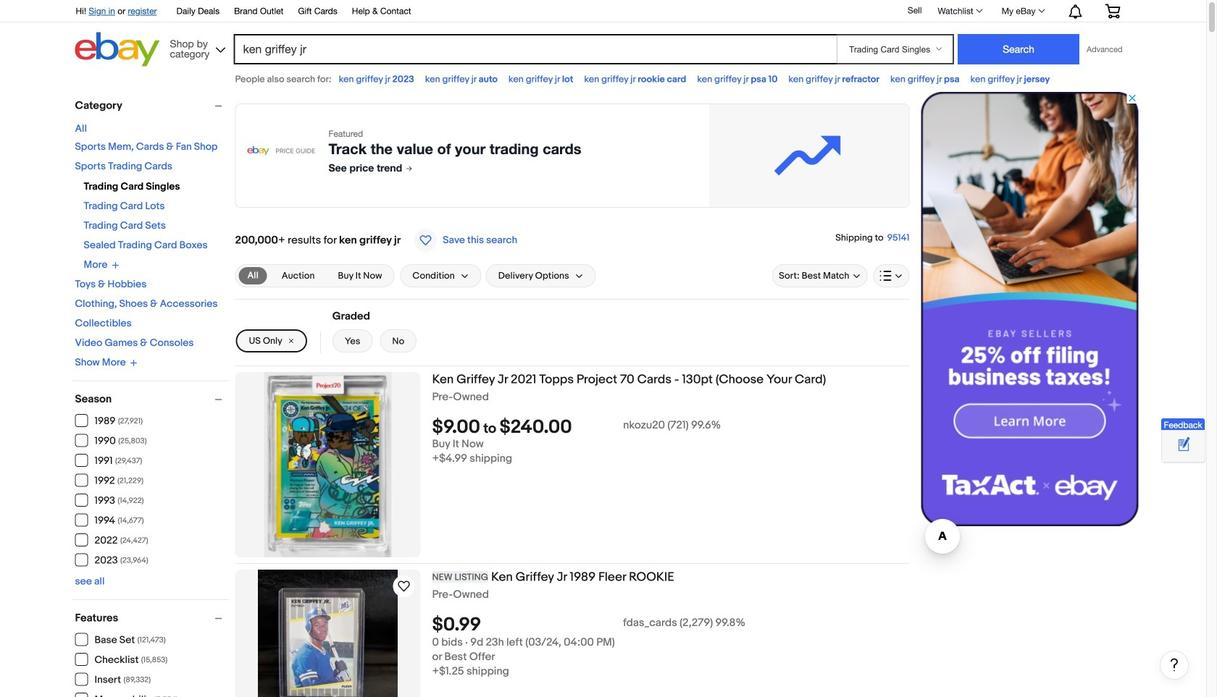 Task type: describe. For each thing, give the bounding box(es) containing it.
help, opens dialogs image
[[1167, 658, 1182, 673]]

All selected text field
[[247, 270, 258, 283]]

Search for anything text field
[[236, 36, 834, 63]]

listing options selector. list view selected. image
[[880, 270, 903, 282]]

your shopping cart image
[[1105, 4, 1121, 18]]



Task type: vqa. For each thing, say whether or not it's contained in the screenshot.
main content
yes



Task type: locate. For each thing, give the bounding box(es) containing it.
1 vertical spatial heading
[[432, 570, 674, 586]]

None submit
[[958, 34, 1080, 64]]

ken griffey jr 2021 topps project 70 cards - 130pt (choose your card) image
[[264, 372, 392, 558]]

advertisement element
[[921, 92, 1139, 527]]

my ebay image
[[1039, 9, 1045, 13]]

watch ken griffey jr  1989 fleer rookie image
[[395, 578, 413, 596]]

heading
[[432, 372, 826, 388], [432, 570, 674, 586]]

save this search ken griffey jr search image
[[414, 229, 437, 252]]

watchlist image
[[977, 9, 983, 13]]

account navigation
[[68, 0, 1132, 22]]

ken griffey jr  1989 fleer rookie image
[[258, 570, 398, 698]]

1 heading from the top
[[432, 372, 826, 388]]

track the value of your trading cards region
[[235, 104, 910, 208]]

main content
[[235, 92, 1189, 698]]

0 vertical spatial heading
[[432, 372, 826, 388]]

2 heading from the top
[[432, 570, 674, 586]]

banner
[[68, 0, 1132, 70]]



